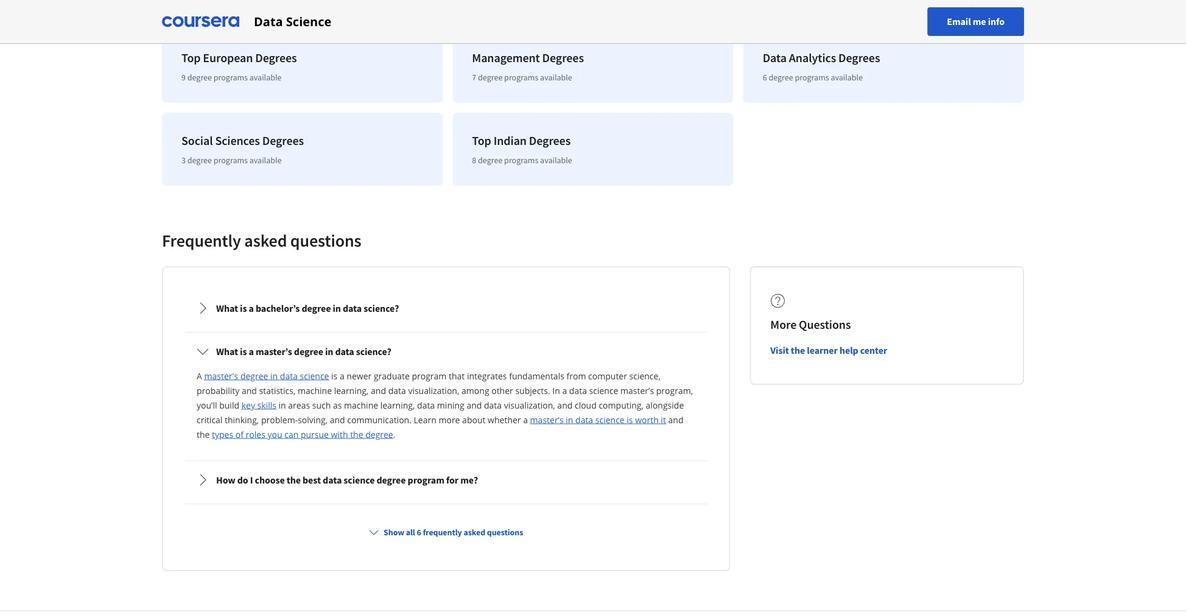 Task type: vqa. For each thing, say whether or not it's contained in the screenshot.
alongside
yes



Task type: describe. For each thing, give the bounding box(es) containing it.
more
[[439, 414, 460, 426]]

center
[[861, 344, 888, 356]]

programs for degrees
[[505, 72, 539, 83]]

types of roles you can pursue with the degree .
[[212, 429, 396, 440]]

program,
[[657, 385, 693, 396]]

key skills link
[[242, 399, 277, 411]]

a left newer
[[340, 370, 345, 382]]

me
[[973, 16, 987, 28]]

8
[[472, 155, 477, 166]]

critical
[[197, 414, 223, 426]]

communication.
[[347, 414, 412, 426]]

top for top indian degrees
[[472, 133, 492, 148]]

degrees for top indian degrees
[[529, 133, 571, 148]]

about
[[462, 414, 486, 426]]

available for degrees
[[540, 72, 573, 83]]

best
[[303, 474, 321, 486]]

in inside dropdown button
[[325, 345, 333, 358]]

visit
[[771, 344, 789, 356]]

top for top european degrees
[[182, 50, 201, 65]]

degree right 7
[[478, 72, 503, 83]]

european
[[203, 50, 253, 65]]

1 horizontal spatial master's
[[530, 414, 564, 426]]

science down what is a master's degree in data science?
[[300, 370, 329, 382]]

email me info button
[[928, 7, 1025, 36]]

program inside is a newer graduate program that integrates fundamentals from computer science, probability and statistics, machine learning, and data visualization, among other subjects. in a data science master's program, you'll build
[[412, 370, 447, 382]]

a master's degree in data science
[[197, 370, 329, 382]]

7 degree programs available
[[472, 72, 573, 83]]

in
[[553, 385, 560, 396]]

statistics,
[[259, 385, 296, 396]]

email me info
[[948, 16, 1005, 28]]

is inside "dropdown button"
[[240, 302, 247, 314]]

data inside "dropdown button"
[[343, 302, 362, 314]]

available for european
[[250, 72, 282, 83]]

science? for what is a master's degree in data science?
[[356, 345, 392, 358]]

subjects.
[[516, 385, 551, 396]]

6 degree programs available
[[763, 72, 863, 83]]

you
[[268, 429, 282, 440]]

build
[[219, 399, 239, 411]]

data for data analytics degrees
[[763, 50, 787, 65]]

key skills
[[242, 399, 277, 411]]

more
[[771, 317, 797, 332]]

key
[[242, 399, 255, 411]]

science inside dropdown button
[[344, 474, 375, 486]]

and the
[[197, 414, 684, 440]]

indian
[[494, 133, 527, 148]]

data analytics degrees
[[763, 50, 881, 65]]

science,
[[630, 370, 661, 382]]

what is a master's degree in data science?
[[216, 345, 392, 358]]

in inside "dropdown button"
[[333, 302, 341, 314]]

9 degree programs available
[[182, 72, 282, 83]]

frequently asked questions element
[[152, 230, 1035, 581]]

what for what is a master's degree in data science?
[[216, 345, 238, 358]]

for
[[447, 474, 459, 486]]

you'll
[[197, 399, 217, 411]]

how do i choose the best data science degree program for me? button
[[187, 463, 706, 497]]

visit the learner help center link
[[771, 344, 888, 356]]

do
[[237, 474, 248, 486]]

8 degree programs available
[[472, 155, 573, 166]]

data for data science
[[254, 13, 283, 30]]

programs for indian
[[505, 155, 539, 166]]

integrates
[[467, 370, 507, 382]]

a right in
[[563, 385, 567, 396]]

a
[[197, 370, 202, 382]]

top indian degrees
[[472, 133, 571, 148]]

in areas such as machine learning, data mining and data visualization, and cloud computing, alongside critical thinking, problem-solving, and communication. learn more about whether a
[[197, 399, 684, 426]]

master's inside dropdown button
[[256, 345, 292, 358]]

asked inside "dropdown button"
[[464, 527, 486, 538]]

degree inside "dropdown button"
[[302, 302, 331, 314]]

social sciences degrees
[[182, 133, 304, 148]]

help
[[840, 344, 859, 356]]

degree right 9
[[188, 72, 212, 83]]

science down computing,
[[596, 414, 625, 426]]

machine inside in areas such as machine learning, data mining and data visualization, and cloud computing, alongside critical thinking, problem-solving, and communication. learn more about whether a
[[344, 399, 378, 411]]

how
[[216, 474, 236, 486]]

degree right 8
[[478, 155, 503, 166]]

can
[[285, 429, 299, 440]]

9
[[182, 72, 186, 83]]

list containing top european degrees
[[157, 0, 1030, 191]]

what for what is a bachelor's degree in data science?
[[216, 302, 238, 314]]

master's in data science is worth it
[[530, 414, 666, 426]]

the inside and the
[[197, 429, 210, 440]]

data science
[[254, 13, 332, 30]]

questions inside "dropdown button"
[[487, 527, 524, 538]]

is down computing,
[[627, 414, 633, 426]]

that
[[449, 370, 465, 382]]

me?
[[461, 474, 478, 486]]

fundamentals
[[509, 370, 565, 382]]

of
[[236, 429, 244, 440]]

social
[[182, 133, 213, 148]]

how do i choose the best data science degree program for me?
[[216, 474, 478, 486]]

types of roles you can pursue with the degree link
[[212, 429, 393, 440]]

computing,
[[599, 399, 644, 411]]

as
[[333, 399, 342, 411]]

top european degrees
[[182, 50, 297, 65]]

data inside dropdown button
[[335, 345, 354, 358]]

degree down analytics
[[769, 72, 794, 83]]

collapsed list
[[183, 287, 710, 507]]

programs for analytics
[[795, 72, 830, 83]]

and up key
[[242, 385, 257, 396]]

sciences
[[215, 133, 260, 148]]

6 inside "dropdown button"
[[417, 527, 421, 538]]

it
[[661, 414, 666, 426]]

whether
[[488, 414, 521, 426]]

visualization, inside is a newer graduate program that integrates fundamentals from computer science, probability and statistics, machine learning, and data visualization, among other subjects. in a data science master's program, you'll build
[[408, 385, 460, 396]]

master's
[[204, 370, 238, 382]]

is a newer graduate program that integrates fundamentals from computer science, probability and statistics, machine learning, and data visualization, among other subjects. in a data science master's program, you'll build
[[197, 370, 693, 411]]

a inside what is a bachelor's degree in data science? "dropdown button"
[[249, 302, 254, 314]]



Task type: locate. For each thing, give the bounding box(es) containing it.
science? inside what is a master's degree in data science? dropdown button
[[356, 345, 392, 358]]

probability
[[197, 385, 240, 396]]

a inside in areas such as machine learning, data mining and data visualization, and cloud computing, alongside critical thinking, problem-solving, and communication. learn more about whether a
[[523, 414, 528, 426]]

1 what from the top
[[216, 302, 238, 314]]

machine
[[298, 385, 332, 396], [344, 399, 378, 411]]

cloud
[[575, 399, 597, 411]]

0 vertical spatial asked
[[245, 230, 287, 251]]

frequently asked questions
[[162, 230, 362, 251]]

program inside dropdown button
[[408, 474, 445, 486]]

3 degree programs available
[[182, 155, 282, 166]]

degree down "communication."
[[366, 429, 393, 440]]

coursera image
[[162, 12, 239, 31]]

frequently
[[162, 230, 241, 251]]

0 vertical spatial what
[[216, 302, 238, 314]]

mining
[[437, 399, 465, 411]]

top
[[182, 50, 201, 65], [472, 133, 492, 148]]

degree inside dropdown button
[[377, 474, 406, 486]]

0 horizontal spatial master's
[[256, 345, 292, 358]]

data
[[254, 13, 283, 30], [763, 50, 787, 65]]

degree inside dropdown button
[[294, 345, 323, 358]]

degrees for data analytics degrees
[[839, 50, 881, 65]]

program left for
[[408, 474, 445, 486]]

master's degree in data science link
[[204, 370, 329, 382]]

0 vertical spatial 6
[[763, 72, 767, 83]]

.
[[393, 429, 396, 440]]

1 vertical spatial asked
[[464, 527, 486, 538]]

machine up such
[[298, 385, 332, 396]]

learning, inside in areas such as machine learning, data mining and data visualization, and cloud computing, alongside critical thinking, problem-solving, and communication. learn more about whether a
[[381, 399, 415, 411]]

with
[[331, 429, 348, 440]]

available down data analytics degrees
[[831, 72, 863, 83]]

i
[[250, 474, 253, 486]]

such
[[312, 399, 331, 411]]

worth
[[636, 414, 659, 426]]

degrees right analytics
[[839, 50, 881, 65]]

is left bachelor's
[[240, 302, 247, 314]]

email
[[948, 16, 972, 28]]

programs for european
[[214, 72, 248, 83]]

1 vertical spatial top
[[472, 133, 492, 148]]

1 horizontal spatial asked
[[464, 527, 486, 538]]

degrees down the data science
[[255, 50, 297, 65]]

degree down .
[[377, 474, 406, 486]]

show all 6 frequently asked questions button
[[364, 522, 528, 543]]

available down top european degrees in the left of the page
[[250, 72, 282, 83]]

frequently
[[423, 527, 462, 538]]

the
[[791, 344, 806, 356], [197, 429, 210, 440], [350, 429, 363, 440], [287, 474, 301, 486]]

degree
[[188, 72, 212, 83], [478, 72, 503, 83], [769, 72, 794, 83], [188, 155, 212, 166], [478, 155, 503, 166], [302, 302, 331, 314], [294, 345, 323, 358], [241, 370, 268, 382], [366, 429, 393, 440], [377, 474, 406, 486]]

1 horizontal spatial 6
[[763, 72, 767, 83]]

1 vertical spatial learning,
[[381, 399, 415, 411]]

0 horizontal spatial learning,
[[334, 385, 369, 396]]

master's
[[256, 345, 292, 358], [621, 385, 654, 396], [530, 414, 564, 426]]

newer
[[347, 370, 372, 382]]

the down critical
[[197, 429, 210, 440]]

6 down data analytics degrees
[[763, 72, 767, 83]]

and right it
[[669, 414, 684, 426]]

thinking,
[[225, 414, 259, 426]]

1 horizontal spatial visualization,
[[504, 399, 555, 411]]

learning, inside is a newer graduate program that integrates fundamentals from computer science, probability and statistics, machine learning, and data visualization, among other subjects. in a data science master's program, you'll build
[[334, 385, 369, 396]]

pursue
[[301, 429, 329, 440]]

and down as
[[330, 414, 345, 426]]

graduate
[[374, 370, 410, 382]]

programs down "top indian degrees"
[[505, 155, 539, 166]]

problem-
[[261, 414, 298, 426]]

available for indian
[[540, 155, 573, 166]]

0 horizontal spatial top
[[182, 50, 201, 65]]

available for sciences
[[250, 155, 282, 166]]

what is a bachelor's degree in data science?
[[216, 302, 399, 314]]

3
[[182, 155, 186, 166]]

what inside what is a bachelor's degree in data science? "dropdown button"
[[216, 302, 238, 314]]

degree right bachelor's
[[302, 302, 331, 314]]

1 vertical spatial master's
[[621, 385, 654, 396]]

degree down "what is a bachelor's degree in data science?"
[[294, 345, 323, 358]]

machine inside is a newer graduate program that integrates fundamentals from computer science, probability and statistics, machine learning, and data visualization, among other subjects. in a data science master's program, you'll build
[[298, 385, 332, 396]]

management
[[472, 50, 540, 65]]

among
[[462, 385, 490, 396]]

data left science at the top of the page
[[254, 13, 283, 30]]

degrees up 7 degree programs available at the top of the page
[[543, 50, 584, 65]]

info
[[989, 16, 1005, 28]]

management degrees
[[472, 50, 584, 65]]

and down graduate
[[371, 385, 386, 396]]

top up 9
[[182, 50, 201, 65]]

1 vertical spatial data
[[763, 50, 787, 65]]

0 vertical spatial top
[[182, 50, 201, 65]]

areas
[[288, 399, 310, 411]]

what
[[216, 302, 238, 314], [216, 345, 238, 358]]

data inside dropdown button
[[323, 474, 342, 486]]

top up 8
[[472, 133, 492, 148]]

1 vertical spatial questions
[[487, 527, 524, 538]]

available down social sciences degrees
[[250, 155, 282, 166]]

the inside dropdown button
[[287, 474, 301, 486]]

a left bachelor's
[[249, 302, 254, 314]]

2 vertical spatial master's
[[530, 414, 564, 426]]

0 vertical spatial learning,
[[334, 385, 369, 396]]

and down in
[[558, 399, 573, 411]]

is inside is a newer graduate program that integrates fundamentals from computer science, probability and statistics, machine learning, and data visualization, among other subjects. in a data science master's program, you'll build
[[331, 370, 338, 382]]

visualization, down subjects.
[[504, 399, 555, 411]]

master's up master's degree in data science link
[[256, 345, 292, 358]]

machine up "communication."
[[344, 399, 378, 411]]

what is a bachelor's degree in data science? button
[[187, 291, 706, 325]]

what up master's
[[216, 345, 238, 358]]

0 vertical spatial program
[[412, 370, 447, 382]]

degrees up 8 degree programs available
[[529, 133, 571, 148]]

0 vertical spatial questions
[[291, 230, 362, 251]]

the right visit
[[791, 344, 806, 356]]

what is a master's degree in data science? button
[[187, 334, 706, 369]]

learner
[[807, 344, 838, 356]]

0 horizontal spatial data
[[254, 13, 283, 30]]

science inside is a newer graduate program that integrates fundamentals from computer science, probability and statistics, machine learning, and data visualization, among other subjects. in a data science master's program, you'll build
[[590, 385, 619, 396]]

and up about
[[467, 399, 482, 411]]

master's down in
[[530, 414, 564, 426]]

1 horizontal spatial questions
[[487, 527, 524, 538]]

7
[[472, 72, 477, 83]]

from
[[567, 370, 586, 382]]

in inside in areas such as machine learning, data mining and data visualization, and cloud computing, alongside critical thinking, problem-solving, and communication. learn more about whether a
[[279, 399, 286, 411]]

master's inside is a newer graduate program that integrates fundamentals from computer science, probability and statistics, machine learning, and data visualization, among other subjects. in a data science master's program, you'll build
[[621, 385, 654, 396]]

list
[[157, 0, 1030, 191]]

2 what from the top
[[216, 345, 238, 358]]

degrees for top european degrees
[[255, 50, 297, 65]]

the left the best
[[287, 474, 301, 486]]

0 vertical spatial data
[[254, 13, 283, 30]]

1 vertical spatial what
[[216, 345, 238, 358]]

visualization, inside in areas such as machine learning, data mining and data visualization, and cloud computing, alongside critical thinking, problem-solving, and communication. learn more about whether a
[[504, 399, 555, 411]]

choose
[[255, 474, 285, 486]]

degrees for social sciences degrees
[[262, 133, 304, 148]]

0 vertical spatial visualization,
[[408, 385, 460, 396]]

science down computer
[[590, 385, 619, 396]]

1 vertical spatial visualization,
[[504, 399, 555, 411]]

types
[[212, 429, 233, 440]]

programs down 'sciences'
[[214, 155, 248, 166]]

alongside
[[646, 399, 684, 411]]

bachelor's
[[256, 302, 300, 314]]

available down "top indian degrees"
[[540, 155, 573, 166]]

the right with
[[350, 429, 363, 440]]

available for analytics
[[831, 72, 863, 83]]

other
[[492, 385, 513, 396]]

1 horizontal spatial top
[[472, 133, 492, 148]]

questions
[[799, 317, 851, 332]]

master's down science,
[[621, 385, 654, 396]]

programs for sciences
[[214, 155, 248, 166]]

data left analytics
[[763, 50, 787, 65]]

programs
[[214, 72, 248, 83], [505, 72, 539, 83], [795, 72, 830, 83], [214, 155, 248, 166], [505, 155, 539, 166]]

1 vertical spatial machine
[[344, 399, 378, 411]]

visualization, up mining
[[408, 385, 460, 396]]

science right the best
[[344, 474, 375, 486]]

0 horizontal spatial 6
[[417, 527, 421, 538]]

and
[[242, 385, 257, 396], [371, 385, 386, 396], [467, 399, 482, 411], [558, 399, 573, 411], [330, 414, 345, 426], [669, 414, 684, 426]]

show all 6 frequently asked questions
[[384, 527, 524, 538]]

learning, up "communication."
[[381, 399, 415, 411]]

available down management degrees
[[540, 72, 573, 83]]

programs down management degrees
[[505, 72, 539, 83]]

questions
[[291, 230, 362, 251], [487, 527, 524, 538]]

a right whether
[[523, 414, 528, 426]]

science
[[286, 13, 332, 30]]

degree right the 3
[[188, 155, 212, 166]]

degree up the statistics,
[[241, 370, 268, 382]]

visit the learner help center
[[771, 344, 888, 356]]

2 horizontal spatial master's
[[621, 385, 654, 396]]

a inside what is a master's degree in data science? dropdown button
[[249, 345, 254, 358]]

visualization,
[[408, 385, 460, 396], [504, 399, 555, 411]]

0 vertical spatial science?
[[364, 302, 399, 314]]

programs down analytics
[[795, 72, 830, 83]]

what left bachelor's
[[216, 302, 238, 314]]

a
[[249, 302, 254, 314], [249, 345, 254, 358], [340, 370, 345, 382], [563, 385, 567, 396], [523, 414, 528, 426]]

1 vertical spatial 6
[[417, 527, 421, 538]]

degrees right 'sciences'
[[262, 133, 304, 148]]

in
[[333, 302, 341, 314], [325, 345, 333, 358], [271, 370, 278, 382], [279, 399, 286, 411], [566, 414, 574, 426]]

6 right all
[[417, 527, 421, 538]]

is
[[240, 302, 247, 314], [240, 345, 247, 358], [331, 370, 338, 382], [627, 414, 633, 426]]

0 horizontal spatial machine
[[298, 385, 332, 396]]

is up a master's degree in data science
[[240, 345, 247, 358]]

science? for what is a bachelor's degree in data science?
[[364, 302, 399, 314]]

and inside and the
[[669, 414, 684, 426]]

all
[[406, 527, 415, 538]]

program left that
[[412, 370, 447, 382]]

0 vertical spatial machine
[[298, 385, 332, 396]]

0 horizontal spatial visualization,
[[408, 385, 460, 396]]

more questions
[[771, 317, 851, 332]]

1 horizontal spatial data
[[763, 50, 787, 65]]

a up a master's degree in data science
[[249, 345, 254, 358]]

is inside dropdown button
[[240, 345, 247, 358]]

0 horizontal spatial questions
[[291, 230, 362, 251]]

learning, down newer
[[334, 385, 369, 396]]

learning,
[[334, 385, 369, 396], [381, 399, 415, 411]]

solving,
[[298, 414, 328, 426]]

0 vertical spatial master's
[[256, 345, 292, 358]]

1 vertical spatial science?
[[356, 345, 392, 358]]

skills
[[257, 399, 277, 411]]

is left newer
[[331, 370, 338, 382]]

1 horizontal spatial learning,
[[381, 399, 415, 411]]

analytics
[[789, 50, 837, 65]]

what inside what is a master's degree in data science? dropdown button
[[216, 345, 238, 358]]

programs down european
[[214, 72, 248, 83]]

data inside list
[[763, 50, 787, 65]]

1 vertical spatial program
[[408, 474, 445, 486]]

1 horizontal spatial machine
[[344, 399, 378, 411]]

data
[[343, 302, 362, 314], [335, 345, 354, 358], [280, 370, 298, 382], [389, 385, 406, 396], [570, 385, 587, 396], [417, 399, 435, 411], [484, 399, 502, 411], [576, 414, 594, 426], [323, 474, 342, 486]]

science? inside what is a bachelor's degree in data science? "dropdown button"
[[364, 302, 399, 314]]

master's in data science is worth it link
[[530, 414, 666, 426]]

0 horizontal spatial asked
[[245, 230, 287, 251]]



